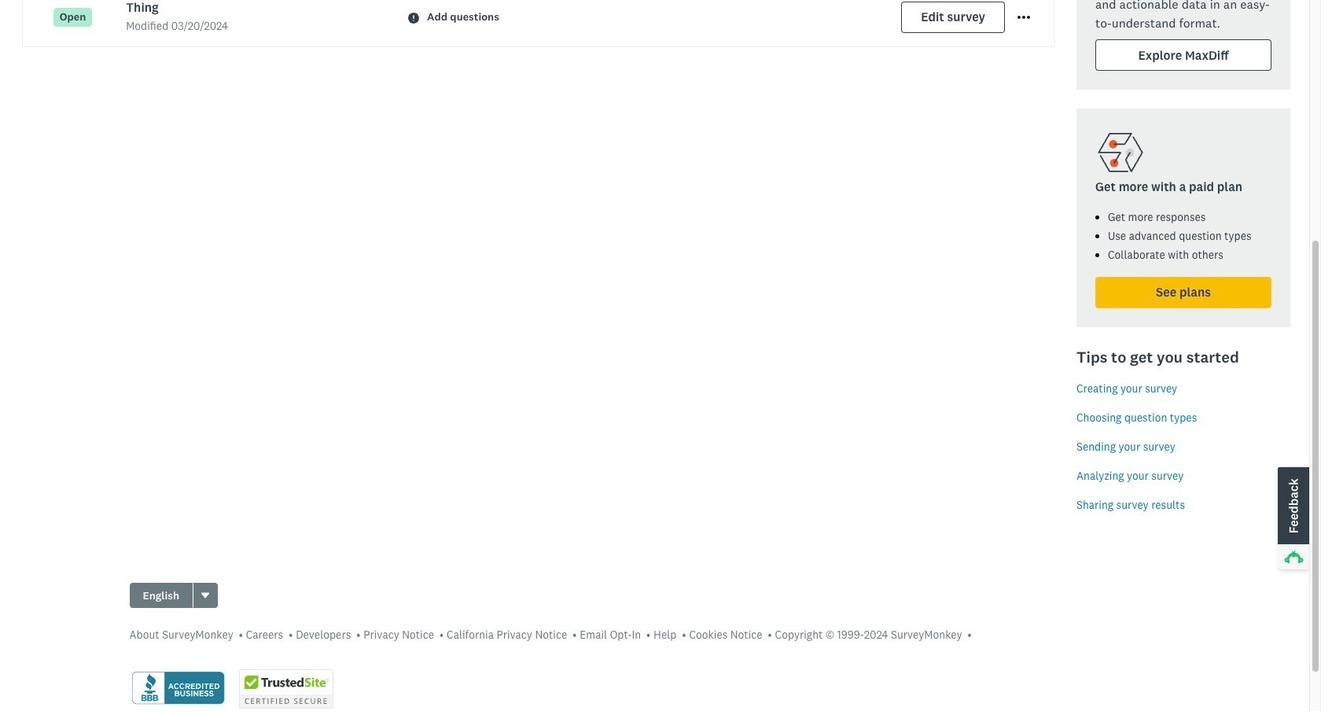 Task type: locate. For each thing, give the bounding box(es) containing it.
2 open menu image from the top
[[1018, 16, 1030, 19]]

response based pricing icon image
[[1096, 127, 1146, 178]]

open menu image
[[1018, 11, 1030, 24], [1018, 16, 1030, 19]]

language dropdown image
[[200, 590, 211, 601], [201, 593, 210, 598]]

click to verify bbb accreditation and to see a bbb report. image
[[129, 671, 226, 707]]

group
[[129, 583, 218, 608]]



Task type: vqa. For each thing, say whether or not it's contained in the screenshot.
Warning image on the top left of the page
yes



Task type: describe. For each thing, give the bounding box(es) containing it.
warning image
[[408, 12, 419, 23]]

trustedsite helps keep you safe from identity theft, credit card fraud, spyware, spam, viruses and online scams image
[[239, 669, 333, 709]]

1 open menu image from the top
[[1018, 11, 1030, 24]]



